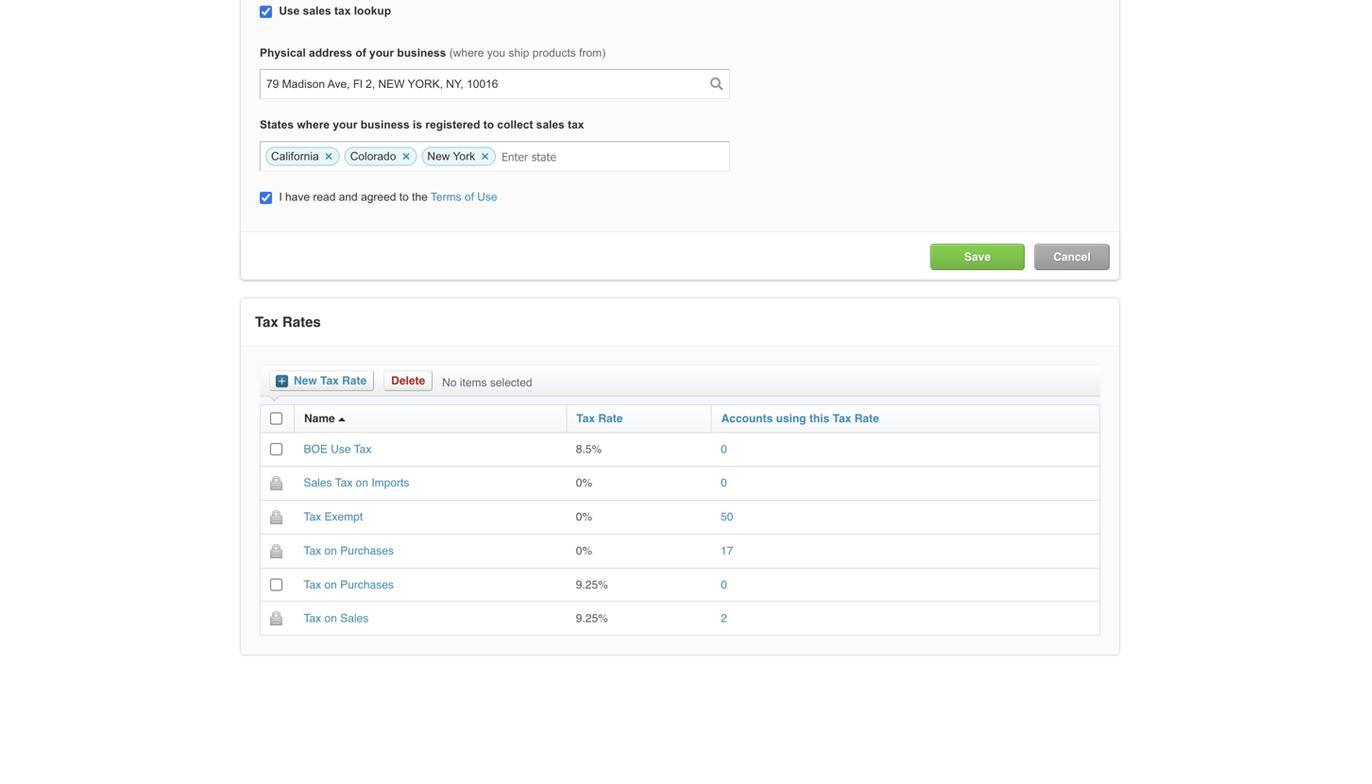 Task type: describe. For each thing, give the bounding box(es) containing it.
9.25% for 2
[[576, 612, 608, 625]]

physical address of your business (where you ship products from)
[[260, 46, 606, 59]]

tax rate
[[577, 412, 623, 425]]

tax on purchases link for 0%
[[304, 544, 394, 558]]

boe
[[304, 443, 328, 456]]

0 vertical spatial business
[[397, 46, 446, 59]]

cancel
[[1054, 250, 1091, 264]]

terms
[[431, 191, 462, 203]]

address
[[309, 46, 353, 59]]

sales tax on imports link
[[304, 476, 410, 490]]

new for new tax rate
[[294, 374, 317, 387]]

on for 17
[[325, 544, 337, 558]]

0 vertical spatial sales
[[304, 476, 332, 490]]

use sales tax lookup
[[276, 4, 391, 17]]

tax on purchases for 0%
[[304, 544, 394, 558]]

1 vertical spatial sales
[[537, 118, 565, 131]]

accounts
[[722, 412, 773, 425]]

2
[[721, 612, 728, 625]]

0% for 50
[[576, 510, 593, 524]]

boe use tax
[[304, 443, 372, 456]]

new york
[[428, 150, 475, 163]]

no items selected
[[442, 376, 533, 389]]

0 vertical spatial use
[[279, 4, 300, 17]]

california
[[271, 150, 319, 163]]

0 link for 0%
[[721, 476, 728, 490]]

0 vertical spatial to
[[484, 118, 494, 131]]

2 link
[[721, 612, 728, 625]]

the
[[412, 191, 428, 203]]

rates
[[282, 314, 321, 330]]

8.5%
[[576, 443, 602, 456]]

0 for 8.5%
[[721, 443, 728, 456]]

accounts using this tax rate link
[[722, 412, 880, 426]]

no
[[442, 376, 457, 389]]

0 link for 9.25%
[[721, 578, 728, 591]]

0 vertical spatial tax
[[335, 4, 351, 17]]

where
[[297, 118, 330, 131]]

0 horizontal spatial rate
[[342, 374, 367, 387]]

you cannot delete tax rates used on an account, a repeating invoice or system defined rates image for sales tax on imports
[[270, 476, 283, 490]]

terms of use link
[[431, 191, 498, 203]]

9.25% for 0
[[576, 578, 608, 591]]

colorado
[[350, 150, 396, 163]]

tax rate link
[[577, 412, 623, 426]]

tax on sales link
[[304, 612, 369, 625]]

1 vertical spatial business
[[361, 118, 410, 131]]

sales tax on imports
[[304, 476, 410, 490]]

0 horizontal spatial sales
[[303, 4, 331, 17]]

50
[[721, 510, 734, 524]]

you cannot delete tax rates used on an account, a repeating invoice or system defined rates image for tax on sales
[[270, 612, 283, 626]]

on for 0
[[325, 578, 337, 591]]

accounts using this tax rate
[[722, 412, 880, 425]]

1 horizontal spatial use
[[331, 443, 351, 456]]

boe use tax link
[[304, 443, 372, 456]]

0 vertical spatial your
[[370, 46, 394, 59]]

0 for 9.25%
[[721, 578, 728, 591]]



Task type: locate. For each thing, give the bounding box(es) containing it.
0 link up 2 link
[[721, 578, 728, 591]]

1 horizontal spatial of
[[465, 191, 474, 203]]

0%
[[576, 476, 593, 490], [576, 510, 593, 524], [576, 544, 593, 558]]

of
[[356, 46, 366, 59], [465, 191, 474, 203]]

business
[[397, 46, 446, 59], [361, 118, 410, 131]]

from)
[[579, 46, 606, 59]]

items
[[460, 376, 487, 389]]

registered
[[426, 118, 480, 131]]

purchases down 'exempt'
[[340, 544, 394, 558]]

lookup
[[354, 4, 391, 17]]

1 tax on purchases link from the top
[[304, 544, 394, 558]]

tax on purchases down 'exempt'
[[304, 544, 394, 558]]

save
[[965, 250, 991, 264]]

0 down accounts
[[721, 443, 728, 456]]

tax on purchases link down 'exempt'
[[304, 544, 394, 558]]

1 horizontal spatial sales
[[340, 612, 369, 625]]

tax on purchases link for 9.25%
[[304, 578, 394, 591]]

york
[[453, 150, 475, 163]]

9.25%
[[576, 578, 608, 591], [576, 612, 608, 625]]

1 vertical spatial new
[[294, 374, 317, 387]]

tax on purchases link up tax on sales link
[[304, 578, 394, 591]]

name
[[304, 412, 335, 425]]

1 9.25% from the top
[[576, 578, 608, 591]]

have
[[285, 191, 310, 203]]

0 vertical spatial sales
[[303, 4, 331, 17]]

1 you cannot delete tax rates used on an account, a repeating invoice or system defined rates image from the top
[[270, 476, 283, 490]]

3 0% from the top
[[576, 544, 593, 558]]

0 link for 8.5%
[[721, 443, 728, 456]]

Enter state text field
[[501, 142, 578, 171]]

50 link
[[721, 510, 734, 524]]

1 vertical spatial purchases
[[340, 578, 394, 591]]

0 vertical spatial tax on purchases
[[304, 544, 394, 558]]

sales up enter state text field
[[537, 118, 565, 131]]

17
[[721, 544, 734, 558]]

17 link
[[721, 544, 734, 558]]

1 vertical spatial to
[[400, 191, 409, 203]]

0 link
[[721, 443, 728, 456], [721, 476, 728, 490], [721, 578, 728, 591]]

purchases up tax on sales link
[[340, 578, 394, 591]]

tax on purchases up tax on sales link
[[304, 578, 394, 591]]

0 vertical spatial of
[[356, 46, 366, 59]]

rate up 8.5%
[[599, 412, 623, 425]]

sales
[[303, 4, 331, 17], [537, 118, 565, 131]]

1 you cannot delete tax rates used on an account, a repeating invoice or system defined rates image from the top
[[270, 544, 283, 558]]

0 horizontal spatial of
[[356, 46, 366, 59]]

1 horizontal spatial sales
[[537, 118, 565, 131]]

2 you cannot delete tax rates used on an account, a repeating invoice or system defined rates image from the top
[[270, 612, 283, 626]]

0 horizontal spatial tax
[[335, 4, 351, 17]]

1 0 link from the top
[[721, 443, 728, 456]]

is
[[413, 118, 423, 131]]

(where
[[450, 46, 484, 59]]

new for new york
[[428, 150, 450, 163]]

you
[[487, 46, 506, 59]]

1 vertical spatial of
[[465, 191, 474, 203]]

0% for 17
[[576, 544, 593, 558]]

0 horizontal spatial your
[[333, 118, 358, 131]]

0 vertical spatial 0%
[[576, 476, 593, 490]]

1 horizontal spatial your
[[370, 46, 394, 59]]

1 vertical spatial 0 link
[[721, 476, 728, 490]]

save link
[[931, 244, 1025, 270]]

agreed
[[361, 191, 396, 203]]

to
[[484, 118, 494, 131], [400, 191, 409, 203]]

None text field
[[266, 70, 725, 98]]

1 horizontal spatial rate
[[599, 412, 623, 425]]

your right where
[[333, 118, 358, 131]]

tax
[[335, 4, 351, 17], [568, 118, 585, 131]]

rate right this
[[855, 412, 880, 425]]

1 vertical spatial you cannot delete tax rates used on an account, a repeating invoice or system defined rates image
[[270, 612, 283, 626]]

0 vertical spatial 0 link
[[721, 443, 728, 456]]

0
[[721, 443, 728, 456], [721, 476, 728, 490], [721, 578, 728, 591]]

2 tax on purchases from the top
[[304, 578, 394, 591]]

2 9.25% from the top
[[576, 612, 608, 625]]

selected
[[490, 376, 533, 389]]

rate
[[342, 374, 367, 387], [599, 412, 623, 425], [855, 412, 880, 425]]

new
[[428, 150, 450, 163], [294, 374, 317, 387]]

use right terms
[[477, 191, 498, 203]]

1 vertical spatial you cannot delete tax rates used on an account, a repeating invoice or system defined rates image
[[270, 510, 283, 524]]

2 vertical spatial 0%
[[576, 544, 593, 558]]

0 up 50
[[721, 476, 728, 490]]

tax
[[255, 314, 279, 330], [320, 374, 339, 387], [577, 412, 595, 425], [833, 412, 852, 425], [354, 443, 372, 456], [335, 476, 353, 490], [304, 510, 321, 524], [304, 544, 321, 558], [304, 578, 321, 591], [304, 612, 321, 625]]

1 tax on purchases from the top
[[304, 544, 394, 558]]

1 vertical spatial tax on purchases
[[304, 578, 394, 591]]

delete link
[[384, 370, 433, 391]]

sales
[[304, 476, 332, 490], [340, 612, 369, 625]]

0 vertical spatial 0
[[721, 443, 728, 456]]

ship
[[509, 46, 530, 59]]

products
[[533, 46, 576, 59]]

1 horizontal spatial to
[[484, 118, 494, 131]]

name link
[[304, 412, 335, 426]]

use
[[279, 4, 300, 17], [477, 191, 498, 203], [331, 443, 351, 456]]

0 link down accounts
[[721, 443, 728, 456]]

0 horizontal spatial sales
[[304, 476, 332, 490]]

None checkbox
[[260, 5, 272, 18], [260, 192, 272, 204], [270, 443, 283, 456], [270, 579, 283, 591], [260, 5, 272, 18], [260, 192, 272, 204], [270, 443, 283, 456], [270, 579, 283, 591]]

to left collect
[[484, 118, 494, 131]]

2 vertical spatial use
[[331, 443, 351, 456]]

tax on sales
[[304, 612, 369, 625]]

you cannot delete tax rates used on an account, a repeating invoice or system defined rates image
[[270, 544, 283, 558], [270, 612, 283, 626]]

states where your business is registered to collect sales tax
[[260, 118, 585, 131]]

2 0 from the top
[[721, 476, 728, 490]]

purchases
[[340, 544, 394, 558], [340, 578, 394, 591]]

purchases for 9.25%
[[340, 578, 394, 591]]

0 up 2 link
[[721, 578, 728, 591]]

2 horizontal spatial use
[[477, 191, 498, 203]]

new up name
[[294, 374, 317, 387]]

2 horizontal spatial rate
[[855, 412, 880, 425]]

purchases for 0%
[[340, 544, 394, 558]]

1 vertical spatial 0%
[[576, 510, 593, 524]]

i have read and agreed to the terms of use
[[276, 191, 498, 203]]

3 0 from the top
[[721, 578, 728, 591]]

collect
[[497, 118, 533, 131]]

read
[[313, 191, 336, 203]]

tax left lookup on the left top
[[335, 4, 351, 17]]

1 horizontal spatial new
[[428, 150, 450, 163]]

new left york
[[428, 150, 450, 163]]

0 for 0%
[[721, 476, 728, 490]]

delete
[[391, 374, 425, 387]]

0 horizontal spatial new
[[294, 374, 317, 387]]

tax rates
[[255, 314, 321, 330]]

2 tax on purchases link from the top
[[304, 578, 394, 591]]

your
[[370, 46, 394, 59], [333, 118, 358, 131]]

you cannot delete tax rates used on an account, a repeating invoice or system defined rates image
[[270, 476, 283, 490], [270, 510, 283, 524]]

sales up address
[[303, 4, 331, 17]]

tax up enter state text field
[[568, 118, 585, 131]]

2 purchases from the top
[[340, 578, 394, 591]]

this
[[810, 412, 830, 425]]

tax exempt link
[[304, 510, 363, 524]]

rate left delete
[[342, 374, 367, 387]]

3 0 link from the top
[[721, 578, 728, 591]]

1 vertical spatial 0
[[721, 476, 728, 490]]

and
[[339, 191, 358, 203]]

2 0% from the top
[[576, 510, 593, 524]]

new tax rate link
[[269, 370, 374, 391]]

1 0% from the top
[[576, 476, 593, 490]]

2 vertical spatial 0
[[721, 578, 728, 591]]

on
[[356, 476, 369, 490], [325, 544, 337, 558], [325, 578, 337, 591], [325, 612, 337, 625]]

0 vertical spatial you cannot delete tax rates used on an account, a repeating invoice or system defined rates image
[[270, 544, 283, 558]]

exempt
[[325, 510, 363, 524]]

1 vertical spatial your
[[333, 118, 358, 131]]

of right terms
[[465, 191, 474, 203]]

tax exempt
[[304, 510, 363, 524]]

to left the
[[400, 191, 409, 203]]

you cannot delete tax rates used on an account, a repeating invoice or system defined rates image for tax on purchases
[[270, 544, 283, 558]]

physical
[[260, 46, 306, 59]]

i
[[279, 191, 282, 203]]

using
[[776, 412, 807, 425]]

imports
[[372, 476, 410, 490]]

0 vertical spatial tax on purchases link
[[304, 544, 394, 558]]

2 you cannot delete tax rates used on an account, a repeating invoice or system defined rates image from the top
[[270, 510, 283, 524]]

1 horizontal spatial tax
[[568, 118, 585, 131]]

you cannot delete tax rates used on an account, a repeating invoice or system defined rates image for tax exempt
[[270, 510, 283, 524]]

0 vertical spatial you cannot delete tax rates used on an account, a repeating invoice or system defined rates image
[[270, 476, 283, 490]]

tax on purchases link
[[304, 544, 394, 558], [304, 578, 394, 591]]

use right boe
[[331, 443, 351, 456]]

on for 2
[[325, 612, 337, 625]]

0 vertical spatial 9.25%
[[576, 578, 608, 591]]

1 vertical spatial tax on purchases link
[[304, 578, 394, 591]]

1 vertical spatial tax
[[568, 118, 585, 131]]

2 0 link from the top
[[721, 476, 728, 490]]

0% for 0
[[576, 476, 593, 490]]

0 link up 50
[[721, 476, 728, 490]]

0 vertical spatial purchases
[[340, 544, 394, 558]]

1 vertical spatial 9.25%
[[576, 612, 608, 625]]

1 purchases from the top
[[340, 544, 394, 558]]

your down lookup on the left top
[[370, 46, 394, 59]]

0 horizontal spatial to
[[400, 191, 409, 203]]

0 vertical spatial new
[[428, 150, 450, 163]]

1 vertical spatial sales
[[340, 612, 369, 625]]

use up physical
[[279, 4, 300, 17]]

cancel link
[[1035, 244, 1110, 270]]

tax on purchases for 9.25%
[[304, 578, 394, 591]]

0 horizontal spatial use
[[279, 4, 300, 17]]

states
[[260, 118, 294, 131]]

None checkbox
[[270, 413, 283, 425]]

tax on purchases
[[304, 544, 394, 558], [304, 578, 394, 591]]

1 0 from the top
[[721, 443, 728, 456]]

1 vertical spatial use
[[477, 191, 498, 203]]

business left is
[[361, 118, 410, 131]]

business left (where
[[397, 46, 446, 59]]

of right address
[[356, 46, 366, 59]]

2 vertical spatial 0 link
[[721, 578, 728, 591]]

new tax rate
[[294, 374, 367, 387]]



Task type: vqa. For each thing, say whether or not it's contained in the screenshot.


